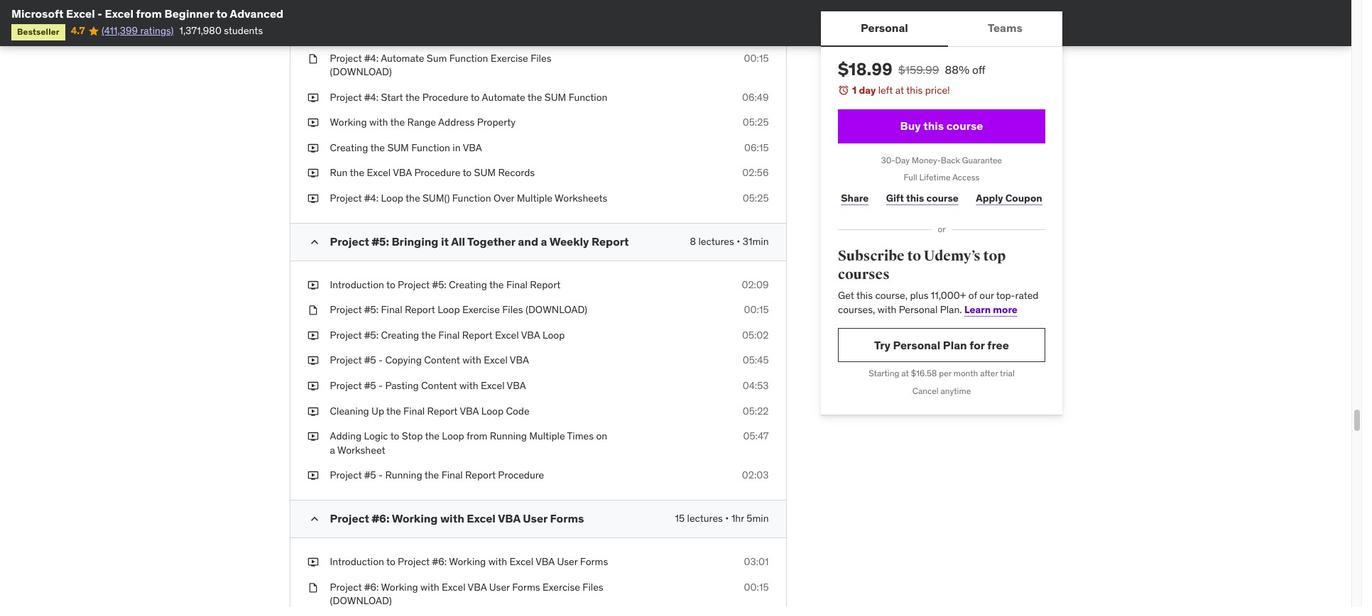 Task type: locate. For each thing, give the bounding box(es) containing it.
2 horizontal spatial sum
[[545, 91, 566, 103]]

alarm image
[[838, 85, 849, 96]]

- down worksheet
[[379, 469, 383, 482]]

at inside starting at $16.58 per month after trial cancel anytime
[[901, 368, 909, 379]]

$18.99
[[838, 58, 892, 80]]

2 00:15 from the top
[[744, 303, 769, 316]]

forms
[[550, 511, 584, 526], [580, 555, 608, 568], [512, 581, 540, 594]]

from down cleaning up the final report vba loop code
[[467, 430, 488, 443]]

1 xsmall image from the top
[[307, 52, 319, 65]]

1 vertical spatial personal
[[899, 303, 937, 316]]

lectures right 8
[[699, 235, 734, 248]]

0 vertical spatial running
[[490, 430, 527, 443]]

00:15 down "03:01"
[[744, 581, 769, 594]]

with down introduction to project #6: working with excel vba user forms in the left bottom of the page
[[421, 581, 439, 594]]

exercise
[[491, 52, 528, 64], [462, 303, 500, 316], [543, 581, 580, 594]]

introduction for #5:
[[330, 278, 384, 291]]

at
[[895, 84, 904, 97], [901, 368, 909, 379]]

1 vertical spatial 05:25
[[743, 192, 769, 205]]

0 vertical spatial lectures
[[699, 235, 734, 248]]

this right gift
[[906, 192, 924, 204]]

1 vertical spatial •
[[725, 512, 729, 525]]

multiple inside adding logic to stop the loop from running multiple times on a worksheet
[[529, 430, 565, 443]]

2 #5 from the top
[[364, 379, 376, 392]]

0 vertical spatial #6:
[[372, 511, 390, 526]]

2 vertical spatial 00:15
[[744, 581, 769, 594]]

(411,399
[[102, 24, 138, 37]]

bestseller
[[17, 27, 59, 37]]

1 introduction from the top
[[330, 278, 384, 291]]

xsmall image
[[307, 91, 319, 105], [307, 141, 319, 155], [307, 278, 319, 292], [307, 303, 319, 317], [307, 379, 319, 393], [307, 405, 319, 419], [307, 469, 319, 483]]

apply coupon
[[976, 192, 1042, 204]]

microsoft
[[11, 6, 64, 21]]

project for project #4: automate sum function exercise files (download)
[[330, 52, 362, 64]]

copying
[[385, 354, 422, 367]]

05:22
[[743, 405, 769, 417]]

left
[[878, 84, 893, 97]]

- for running
[[379, 469, 383, 482]]

introduction for #6:
[[330, 555, 384, 568]]

0 vertical spatial content
[[424, 354, 460, 367]]

logic
[[364, 430, 388, 443]]

1 horizontal spatial •
[[737, 235, 740, 248]]

excel up the 4.7
[[66, 6, 95, 21]]

0 vertical spatial personal
[[861, 21, 908, 35]]

1 vertical spatial #4:
[[364, 91, 379, 103]]

automate inside project #4: automate sum function exercise files (download)
[[381, 52, 424, 64]]

#5:
[[372, 234, 389, 248], [432, 278, 447, 291], [364, 303, 379, 316], [364, 329, 379, 342]]

to inside adding logic to stop the loop from running multiple times on a worksheet
[[390, 430, 400, 443]]

xsmall image for project #4: start the procedure to automate the sum function
[[307, 91, 319, 105]]

course inside button
[[946, 119, 983, 133]]

#4: for loop
[[364, 192, 379, 205]]

#4:
[[364, 52, 379, 64], [364, 91, 379, 103], [364, 192, 379, 205]]

3 #4: from the top
[[364, 192, 379, 205]]

introduction to project #6: working with excel vba user forms
[[330, 555, 608, 568]]

2 vertical spatial procedure
[[498, 469, 544, 482]]

running down code in the left of the page
[[490, 430, 527, 443]]

1 vertical spatial #6:
[[432, 555, 447, 568]]

1 horizontal spatial a
[[541, 234, 547, 248]]

02:09
[[742, 278, 769, 291]]

1 vertical spatial creating
[[449, 278, 487, 291]]

this for gift
[[906, 192, 924, 204]]

00:15 for project #5: final report loop exercise files (download)
[[744, 303, 769, 316]]

procedure up address at the left top of page
[[422, 91, 469, 103]]

(download) inside project #6: working with excel vba user forms exercise files (download)
[[330, 595, 392, 607]]

2 vertical spatial forms
[[512, 581, 540, 594]]

2 introduction from the top
[[330, 555, 384, 568]]

worksheets
[[555, 192, 608, 205]]

1 vertical spatial #5
[[364, 379, 376, 392]]

2 xsmall image from the top
[[307, 116, 319, 130]]

88%
[[945, 63, 969, 77]]

#5: for creating
[[364, 329, 379, 342]]

2 #4: from the top
[[364, 91, 379, 103]]

2 vertical spatial exercise
[[543, 581, 580, 594]]

0 horizontal spatial user
[[489, 581, 510, 594]]

project #5 - copying content with excel vba
[[330, 354, 529, 367]]

2 vertical spatial user
[[489, 581, 510, 594]]

final down adding logic to stop the loop from running multiple times on a worksheet
[[442, 469, 463, 482]]

our
[[979, 289, 994, 302]]

#6: for project #6: working with excel vba user forms
[[372, 511, 390, 526]]

with down the start
[[369, 116, 388, 129]]

0 horizontal spatial sum
[[387, 141, 409, 154]]

0 vertical spatial #5
[[364, 354, 376, 367]]

procedure down adding logic to stop the loop from running multiple times on a worksheet
[[498, 469, 544, 482]]

05:47
[[743, 430, 769, 443]]

creating up run
[[330, 141, 368, 154]]

3 #5 from the top
[[364, 469, 376, 482]]

for
[[969, 338, 985, 352]]

at right left
[[895, 84, 904, 97]]

course
[[946, 119, 983, 133], [926, 192, 958, 204]]

7 xsmall image from the top
[[307, 430, 319, 444]]

this inside the get this course, plus 11,000+ of our top-rated courses, with personal plan.
[[856, 289, 873, 302]]

2 xsmall image from the top
[[307, 141, 319, 155]]

get
[[838, 289, 854, 302]]

creating up the project #5: final report loop exercise files (download)
[[449, 278, 487, 291]]

user inside project #6: working with excel vba user forms exercise files (download)
[[489, 581, 510, 594]]

files for loop
[[502, 303, 523, 316]]

final up copying
[[381, 303, 402, 316]]

3 xsmall image from the top
[[307, 278, 319, 292]]

course up back
[[946, 119, 983, 133]]

1 vertical spatial at
[[901, 368, 909, 379]]

0 vertical spatial 00:15
[[744, 52, 769, 64]]

with down course,
[[877, 303, 896, 316]]

forms for project #6: working with excel vba user forms exercise files (download)
[[512, 581, 540, 594]]

project inside project #6: working with excel vba user forms exercise files (download)
[[330, 581, 362, 594]]

multiple right over
[[517, 192, 553, 205]]

0 vertical spatial course
[[946, 119, 983, 133]]

loop
[[381, 192, 403, 205], [438, 303, 460, 316], [543, 329, 565, 342], [481, 405, 504, 417], [442, 430, 464, 443]]

this for buy
[[923, 119, 944, 133]]

anytime
[[940, 386, 971, 397]]

working inside project #6: working with excel vba user forms exercise files (download)
[[381, 581, 418, 594]]

project for project #5 - running the final report procedure
[[330, 469, 362, 482]]

0 vertical spatial procedure
[[422, 91, 469, 103]]

personal inside the get this course, plus 11,000+ of our top-rated courses, with personal plan.
[[899, 303, 937, 316]]

#5 up up
[[364, 379, 376, 392]]

forms for project #6: working with excel vba user forms
[[550, 511, 584, 526]]

students
[[224, 24, 263, 37]]

beginner
[[164, 6, 214, 21]]

with inside the get this course, plus 11,000+ of our top-rated courses, with personal plan.
[[877, 303, 896, 316]]

to
[[216, 6, 228, 21], [471, 91, 480, 103], [463, 167, 472, 179], [907, 247, 921, 265], [386, 278, 395, 291], [390, 430, 400, 443], [386, 555, 395, 568]]

from inside adding logic to stop the loop from running multiple times on a worksheet
[[467, 430, 488, 443]]

0 vertical spatial •
[[737, 235, 740, 248]]

multiple left times
[[529, 430, 565, 443]]

0 horizontal spatial from
[[136, 6, 162, 21]]

0 vertical spatial #4:
[[364, 52, 379, 64]]

1 xsmall image from the top
[[307, 91, 319, 105]]

#4: down creating the sum function in vba
[[364, 192, 379, 205]]

of
[[968, 289, 977, 302]]

1 horizontal spatial user
[[523, 511, 548, 526]]

2 vertical spatial #4:
[[364, 192, 379, 205]]

project
[[330, 52, 362, 64], [330, 91, 362, 103], [330, 192, 362, 205], [330, 234, 369, 248], [398, 278, 430, 291], [330, 303, 362, 316], [330, 329, 362, 342], [330, 354, 362, 367], [330, 379, 362, 392], [330, 469, 362, 482], [330, 511, 369, 526], [398, 555, 430, 568], [330, 581, 362, 594]]

cancel
[[912, 386, 938, 397]]

this right buy
[[923, 119, 944, 133]]

a right and
[[541, 234, 547, 248]]

1 vertical spatial user
[[557, 555, 578, 568]]

0 vertical spatial user
[[523, 511, 548, 526]]

4 xsmall image from the top
[[307, 192, 319, 206]]

1 vertical spatial files
[[502, 303, 523, 316]]

personal down plus in the right top of the page
[[899, 303, 937, 316]]

#5 for copying
[[364, 354, 376, 367]]

loop inside adding logic to stop the loop from running multiple times on a worksheet
[[442, 430, 464, 443]]

learn
[[964, 303, 991, 316]]

0 vertical spatial automate
[[381, 52, 424, 64]]

final
[[506, 278, 528, 291], [381, 303, 402, 316], [438, 329, 460, 342], [404, 405, 425, 417], [442, 469, 463, 482]]

1 00:15 from the top
[[744, 52, 769, 64]]

00:15 up 05:02
[[744, 303, 769, 316]]

tab list containing personal
[[821, 11, 1062, 47]]

creating up copying
[[381, 329, 419, 342]]

excel down introduction to project #6: working with excel vba user forms in the left bottom of the page
[[442, 581, 466, 594]]

0 horizontal spatial a
[[330, 444, 335, 457]]

2 vertical spatial sum
[[474, 167, 496, 179]]

xsmall image for working with the range address property
[[307, 116, 319, 130]]

04:53
[[743, 379, 769, 392]]

7 xsmall image from the top
[[307, 469, 319, 483]]

report down adding logic to stop the loop from running multiple times on a worksheet
[[465, 469, 496, 482]]

1 vertical spatial course
[[926, 192, 958, 204]]

files for function
[[531, 52, 552, 64]]

1 vertical spatial 00:15
[[744, 303, 769, 316]]

9 xsmall image from the top
[[307, 581, 319, 595]]

starting at $16.58 per month after trial cancel anytime
[[869, 368, 1015, 397]]

rated
[[1015, 289, 1038, 302]]

#4: inside project #4: automate sum function exercise files (download)
[[364, 52, 379, 64]]

2 horizontal spatial files
[[583, 581, 604, 594]]

in
[[453, 141, 461, 154]]

2 vertical spatial files
[[583, 581, 604, 594]]

a down adding
[[330, 444, 335, 457]]

adding logic to stop the loop from running multiple times on a worksheet
[[330, 430, 607, 457]]

personal up $16.58
[[893, 338, 940, 352]]

start
[[381, 91, 403, 103]]

stop
[[402, 430, 423, 443]]

xsmall image for cleaning up the final report vba loop code
[[307, 405, 319, 419]]

this down $159.99 on the right of page
[[906, 84, 923, 97]]

the inside adding logic to stop the loop from running multiple times on a worksheet
[[425, 430, 440, 443]]

- for copying
[[379, 354, 383, 367]]

0 vertical spatial from
[[136, 6, 162, 21]]

sum()
[[423, 192, 450, 205]]

exercise inside project #6: working with excel vba user forms exercise files (download)
[[543, 581, 580, 594]]

#6: inside project #6: working with excel vba user forms exercise files (download)
[[364, 581, 379, 594]]

1 vertical spatial from
[[467, 430, 488, 443]]

this up courses,
[[856, 289, 873, 302]]

0 horizontal spatial •
[[725, 512, 729, 525]]

excel up project #6: working with excel vba user forms exercise files (download)
[[510, 555, 534, 568]]

• for project #5: bringing it all together and a weekly report
[[737, 235, 740, 248]]

this inside buy this course button
[[923, 119, 944, 133]]

2 vertical spatial (download)
[[330, 595, 392, 607]]

#4: left the start
[[364, 91, 379, 103]]

2 vertical spatial #6:
[[364, 581, 379, 594]]

1 vertical spatial running
[[385, 469, 422, 482]]

or
[[938, 224, 945, 235]]

0 vertical spatial (download)
[[330, 65, 392, 78]]

1 vertical spatial lectures
[[687, 512, 723, 525]]

6 xsmall image from the top
[[307, 405, 319, 419]]

1,371,980
[[179, 24, 222, 37]]

1 day left at this price!
[[852, 84, 950, 97]]

2 vertical spatial #5
[[364, 469, 376, 482]]

0 vertical spatial 05:25
[[743, 116, 769, 129]]

from
[[136, 6, 162, 21], [467, 430, 488, 443]]

00:15 up 06:49
[[744, 52, 769, 64]]

plus
[[910, 289, 928, 302]]

1 vertical spatial (download)
[[526, 303, 588, 316]]

3 xsmall image from the top
[[307, 167, 319, 180]]

1 #5 from the top
[[364, 354, 376, 367]]

lectures right 15
[[687, 512, 723, 525]]

1 #4: from the top
[[364, 52, 379, 64]]

final down the project #5: final report loop exercise files (download)
[[438, 329, 460, 342]]

adding
[[330, 430, 362, 443]]

1 vertical spatial multiple
[[529, 430, 565, 443]]

4.7
[[71, 24, 85, 37]]

forms inside project #6: working with excel vba user forms exercise files (download)
[[512, 581, 540, 594]]

learn more
[[964, 303, 1017, 316]]

1 horizontal spatial running
[[490, 430, 527, 443]]

1 vertical spatial exercise
[[462, 303, 500, 316]]

1 horizontal spatial sum
[[474, 167, 496, 179]]

- left copying
[[379, 354, 383, 367]]

8 xsmall image from the top
[[307, 555, 319, 569]]

05:45
[[743, 354, 769, 367]]

procedure up sum()
[[414, 167, 461, 179]]

free
[[987, 338, 1009, 352]]

xsmall image
[[307, 52, 319, 65], [307, 116, 319, 130], [307, 167, 319, 180], [307, 192, 319, 206], [307, 329, 319, 343], [307, 354, 319, 368], [307, 430, 319, 444], [307, 555, 319, 569], [307, 581, 319, 595]]

#5 down worksheet
[[364, 469, 376, 482]]

1 horizontal spatial files
[[531, 52, 552, 64]]

#4: left sum on the left of page
[[364, 52, 379, 64]]

xsmall image for introduction to project #5: creating the final report
[[307, 278, 319, 292]]

course down the lifetime
[[926, 192, 958, 204]]

- up (411,399
[[97, 6, 102, 21]]

2 vertical spatial personal
[[893, 338, 940, 352]]

try personal plan for free
[[874, 338, 1009, 352]]

lectures
[[699, 235, 734, 248], [687, 512, 723, 525]]

project inside project #4: automate sum function exercise files (download)
[[330, 52, 362, 64]]

(download) inside project #4: automate sum function exercise files (download)
[[330, 65, 392, 78]]

teams
[[988, 21, 1022, 35]]

working
[[330, 116, 367, 129], [392, 511, 438, 526], [449, 555, 486, 568], [381, 581, 418, 594]]

project for project #4: start the procedure to automate the sum function
[[330, 91, 362, 103]]

0 vertical spatial multiple
[[517, 192, 553, 205]]

creating the sum function in vba
[[330, 141, 482, 154]]

this
[[906, 84, 923, 97], [923, 119, 944, 133], [906, 192, 924, 204], [856, 289, 873, 302]]

05:25 down 06:49
[[743, 116, 769, 129]]

per
[[939, 368, 951, 379]]

worksheet
[[337, 444, 385, 457]]

0 horizontal spatial automate
[[381, 52, 424, 64]]

0 vertical spatial files
[[531, 52, 552, 64]]

at left $16.58
[[901, 368, 909, 379]]

1 horizontal spatial automate
[[482, 91, 525, 103]]

1 vertical spatial sum
[[387, 141, 409, 154]]

project for project #5: final report loop exercise files (download)
[[330, 303, 362, 316]]

1 horizontal spatial from
[[467, 430, 488, 443]]

2 vertical spatial creating
[[381, 329, 419, 342]]

5 xsmall image from the top
[[307, 329, 319, 343]]

running down stop in the left bottom of the page
[[385, 469, 422, 482]]

1 vertical spatial procedure
[[414, 167, 461, 179]]

from up ratings) on the top left of page
[[136, 6, 162, 21]]

up
[[372, 405, 384, 417]]

05:25
[[743, 116, 769, 129], [743, 192, 769, 205]]

cleaning
[[330, 405, 369, 417]]

0 horizontal spatial files
[[502, 303, 523, 316]]

1 horizontal spatial creating
[[381, 329, 419, 342]]

user
[[523, 511, 548, 526], [557, 555, 578, 568], [489, 581, 510, 594]]

exercise inside project #4: automate sum function exercise files (download)
[[491, 52, 528, 64]]

1 vertical spatial introduction
[[330, 555, 384, 568]]

introduction to project #5: creating the final report
[[330, 278, 561, 291]]

0 vertical spatial at
[[895, 84, 904, 97]]

exercise for loop
[[462, 303, 500, 316]]

project #5: creating the final report excel vba loop
[[330, 329, 565, 342]]

gift this course link
[[883, 184, 961, 213]]

this inside 'gift this course' link
[[906, 192, 924, 204]]

5 xsmall image from the top
[[307, 379, 319, 393]]

project for project #6: working with excel vba user forms
[[330, 511, 369, 526]]

• left 1hr
[[725, 512, 729, 525]]

report
[[592, 234, 629, 248], [530, 278, 561, 291], [405, 303, 435, 316], [462, 329, 493, 342], [427, 405, 458, 417], [465, 469, 496, 482]]

with up project #6: working with excel vba user forms exercise files (download)
[[488, 555, 507, 568]]

try
[[874, 338, 890, 352]]

#4: for start
[[364, 91, 379, 103]]

a
[[541, 234, 547, 248], [330, 444, 335, 457]]

0 vertical spatial exercise
[[491, 52, 528, 64]]

05:25 down 02:56 at right
[[743, 192, 769, 205]]

content for copying
[[424, 354, 460, 367]]

get this course, plus 11,000+ of our top-rated courses, with personal plan.
[[838, 289, 1038, 316]]

6 xsmall image from the top
[[307, 354, 319, 368]]

0 vertical spatial a
[[541, 234, 547, 248]]

with up cleaning up the final report vba loop code
[[460, 379, 478, 392]]

automate up property
[[482, 91, 525, 103]]

#5 left copying
[[364, 354, 376, 367]]

1 vertical spatial content
[[421, 379, 457, 392]]

automate left sum on the left of page
[[381, 52, 424, 64]]

0 vertical spatial introduction
[[330, 278, 384, 291]]

microsoft excel - excel from beginner to advanced
[[11, 6, 284, 21]]

• left 31min
[[737, 235, 740, 248]]

content up cleaning up the final report vba loop code
[[421, 379, 457, 392]]

project for project #5 - copying content with excel vba
[[330, 354, 362, 367]]

personal up $18.99
[[861, 21, 908, 35]]

tab list
[[821, 11, 1062, 47]]

#5 for pasting
[[364, 379, 376, 392]]

top
[[983, 247, 1006, 265]]

0 horizontal spatial creating
[[330, 141, 368, 154]]

4 xsmall image from the top
[[307, 303, 319, 317]]

0 vertical spatial forms
[[550, 511, 584, 526]]

1 vertical spatial a
[[330, 444, 335, 457]]

- left pasting
[[379, 379, 383, 392]]

content down project #5: creating the final report excel vba loop at bottom left
[[424, 354, 460, 367]]

files inside project #4: automate sum function exercise files (download)
[[531, 52, 552, 64]]



Task type: describe. For each thing, give the bounding box(es) containing it.
- for pasting
[[379, 379, 383, 392]]

project #4: start the procedure to automate the sum function
[[330, 91, 608, 103]]

xsmall image for adding logic to stop the loop from running multiple times on a worksheet
[[307, 430, 319, 444]]

#5: for bringing
[[372, 234, 389, 248]]

05:02
[[742, 329, 769, 342]]

(411,399 ratings)
[[102, 24, 174, 37]]

06:15
[[744, 141, 769, 154]]

pasting
[[385, 379, 419, 392]]

price!
[[925, 84, 950, 97]]

$18.99 $159.99 88% off
[[838, 58, 985, 80]]

courses
[[838, 265, 890, 283]]

procedure for vba
[[414, 167, 461, 179]]

top-
[[996, 289, 1015, 302]]

excel down the project #5: final report loop exercise files (download)
[[495, 329, 519, 342]]

excel inside project #6: working with excel vba user forms exercise files (download)
[[442, 581, 466, 594]]

00:15 for project #4: automate sum function exercise files (download)
[[744, 52, 769, 64]]

learn more link
[[964, 303, 1017, 316]]

access
[[952, 172, 979, 183]]

excel up introduction to project #6: working with excel vba user forms in the left bottom of the page
[[467, 511, 496, 526]]

report down the project #5: final report loop exercise files (download)
[[462, 329, 493, 342]]

project #4: loop the sum() function over multiple worksheets
[[330, 192, 608, 205]]

1 vertical spatial forms
[[580, 555, 608, 568]]

sum
[[427, 52, 447, 64]]

on
[[596, 430, 607, 443]]

udemy's
[[924, 247, 980, 265]]

range
[[407, 116, 436, 129]]

#4: for automate
[[364, 52, 379, 64]]

8 lectures • 31min
[[690, 235, 769, 248]]

xsmall image for project #5: creating the final report excel vba loop
[[307, 329, 319, 343]]

30-day money-back guarantee full lifetime access
[[881, 155, 1002, 183]]

off
[[972, 63, 985, 77]]

property
[[477, 116, 516, 129]]

#5 for running
[[364, 469, 376, 482]]

06:49
[[742, 91, 769, 103]]

xsmall image for project #6: working with excel vba user forms exercise files (download)
[[307, 581, 319, 595]]

0 vertical spatial sum
[[545, 91, 566, 103]]

2 horizontal spatial creating
[[449, 278, 487, 291]]

course,
[[875, 289, 907, 302]]

report right weekly
[[592, 234, 629, 248]]

vba inside project #6: working with excel vba user forms exercise files (download)
[[468, 581, 487, 594]]

small image
[[307, 512, 321, 526]]

project for project #6: working with excel vba user forms exercise files (download)
[[330, 581, 362, 594]]

address
[[438, 116, 475, 129]]

share button
[[838, 184, 872, 213]]

course for buy this course
[[946, 119, 983, 133]]

xsmall image for project #4: loop the sum() function over multiple worksheets
[[307, 192, 319, 206]]

bringing
[[392, 234, 439, 248]]

buy
[[900, 119, 921, 133]]

subscribe to udemy's top courses
[[838, 247, 1006, 283]]

1,371,980 students
[[179, 24, 263, 37]]

it
[[441, 234, 449, 248]]

xsmall image for project #5 - copying content with excel vba
[[307, 354, 319, 368]]

guarantee
[[962, 155, 1002, 165]]

this for get
[[856, 289, 873, 302]]

(download) for project #5: final report loop exercise files (download)
[[526, 303, 588, 316]]

1hr
[[732, 512, 744, 525]]

user for project #6: working with excel vba user forms
[[523, 511, 548, 526]]

2 05:25 from the top
[[743, 192, 769, 205]]

xsmall image for creating the sum function in vba
[[307, 141, 319, 155]]

user for project #6: working with excel vba user forms exercise files (download)
[[489, 581, 510, 594]]

5min
[[747, 512, 769, 525]]

over
[[494, 192, 514, 205]]

0 horizontal spatial running
[[385, 469, 422, 482]]

project #4: automate sum function exercise files (download)
[[330, 52, 552, 78]]

excel down project #5: creating the final report excel vba loop at bottom left
[[484, 354, 508, 367]]

1 vertical spatial automate
[[482, 91, 525, 103]]

personal inside button
[[861, 21, 908, 35]]

code
[[506, 405, 530, 417]]

project for project #4: loop the sum() function over multiple worksheets
[[330, 192, 362, 205]]

buy this course
[[900, 119, 983, 133]]

11,000+
[[931, 289, 966, 302]]

together
[[467, 234, 516, 248]]

files inside project #6: working with excel vba user forms exercise files (download)
[[583, 581, 604, 594]]

#6: for project #6: working with excel vba user forms exercise files (download)
[[364, 581, 379, 594]]

courses,
[[838, 303, 875, 316]]

with down project #5 - running the final report procedure on the left bottom
[[440, 511, 464, 526]]

project #5: bringing it all together and a weekly report
[[330, 234, 629, 248]]

• for project #6: working with excel vba user forms
[[725, 512, 729, 525]]

apply
[[976, 192, 1003, 204]]

teams button
[[948, 11, 1062, 45]]

with down project #5: creating the final report excel vba loop at bottom left
[[463, 354, 481, 367]]

apply coupon button
[[973, 184, 1045, 213]]

course for gift this course
[[926, 192, 958, 204]]

$16.58
[[911, 368, 937, 379]]

excel down creating the sum function in vba
[[367, 167, 391, 179]]

starting
[[869, 368, 899, 379]]

gift
[[886, 192, 904, 204]]

final down and
[[506, 278, 528, 291]]

full
[[904, 172, 917, 183]]

day
[[859, 84, 876, 97]]

function inside project #4: automate sum function exercise files (download)
[[449, 52, 488, 64]]

small image
[[307, 235, 321, 249]]

report down introduction to project #5: creating the final report
[[405, 303, 435, 316]]

xsmall image for project #5 - running the final report procedure
[[307, 469, 319, 483]]

procedure for the
[[422, 91, 469, 103]]

$159.99
[[898, 63, 939, 77]]

a inside adding logic to stop the loop from running multiple times on a worksheet
[[330, 444, 335, 457]]

03:01
[[744, 555, 769, 568]]

02:56
[[743, 167, 769, 179]]

2 horizontal spatial user
[[557, 555, 578, 568]]

more
[[993, 303, 1017, 316]]

xsmall image for project #5 - pasting content with excel vba
[[307, 379, 319, 393]]

(download) for project #4: automate sum function exercise files (download)
[[330, 65, 392, 78]]

after
[[980, 368, 998, 379]]

lifetime
[[919, 172, 950, 183]]

advanced
[[230, 6, 284, 21]]

exercise for function
[[491, 52, 528, 64]]

xsmall image for project #4: automate sum function exercise files (download)
[[307, 52, 319, 65]]

project for project #5: creating the final report excel vba loop
[[330, 329, 362, 342]]

report down project #5 - pasting content with excel vba
[[427, 405, 458, 417]]

project #5: final report loop exercise files (download)
[[330, 303, 588, 316]]

weekly
[[550, 234, 589, 248]]

project #5 - pasting content with excel vba
[[330, 379, 526, 392]]

0 vertical spatial creating
[[330, 141, 368, 154]]

#5: for final
[[364, 303, 379, 316]]

project #6: working with excel vba user forms exercise files (download)
[[330, 581, 604, 607]]

to inside subscribe to udemy's top courses
[[907, 247, 921, 265]]

records
[[498, 167, 535, 179]]

project #5 - running the final report procedure
[[330, 469, 544, 482]]

project for project #5 - pasting content with excel vba
[[330, 379, 362, 392]]

report down and
[[530, 278, 561, 291]]

subscribe
[[838, 247, 904, 265]]

1
[[852, 84, 857, 97]]

personal button
[[821, 11, 948, 45]]

xsmall image for run the excel vba procedure to sum records
[[307, 167, 319, 180]]

xsmall image for project #5: final report loop exercise files (download)
[[307, 303, 319, 317]]

- for excel
[[97, 6, 102, 21]]

with inside project #6: working with excel vba user forms exercise files (download)
[[421, 581, 439, 594]]

running inside adding logic to stop the loop from running multiple times on a worksheet
[[490, 430, 527, 443]]

plan
[[943, 338, 967, 352]]

run
[[330, 167, 348, 179]]

final up stop in the left bottom of the page
[[404, 405, 425, 417]]

3 00:15 from the top
[[744, 581, 769, 594]]

try personal plan for free link
[[838, 328, 1045, 363]]

project for project #5: bringing it all together and a weekly report
[[330, 234, 369, 248]]

content for pasting
[[421, 379, 457, 392]]

trial
[[1000, 368, 1015, 379]]

excel up adding logic to stop the loop from running multiple times on a worksheet
[[481, 379, 505, 392]]

xsmall image for introduction to project #6: working with excel vba user forms
[[307, 555, 319, 569]]

excel up (411,399
[[105, 6, 134, 21]]

lectures for project #6: working with excel vba user forms
[[687, 512, 723, 525]]

project #6: working with excel vba user forms
[[330, 511, 584, 526]]

lectures for project #5: bringing it all together and a weekly report
[[699, 235, 734, 248]]

1 05:25 from the top
[[743, 116, 769, 129]]

02:03
[[742, 469, 769, 482]]

money-
[[912, 155, 941, 165]]



Task type: vqa. For each thing, say whether or not it's contained in the screenshot.
anytime
yes



